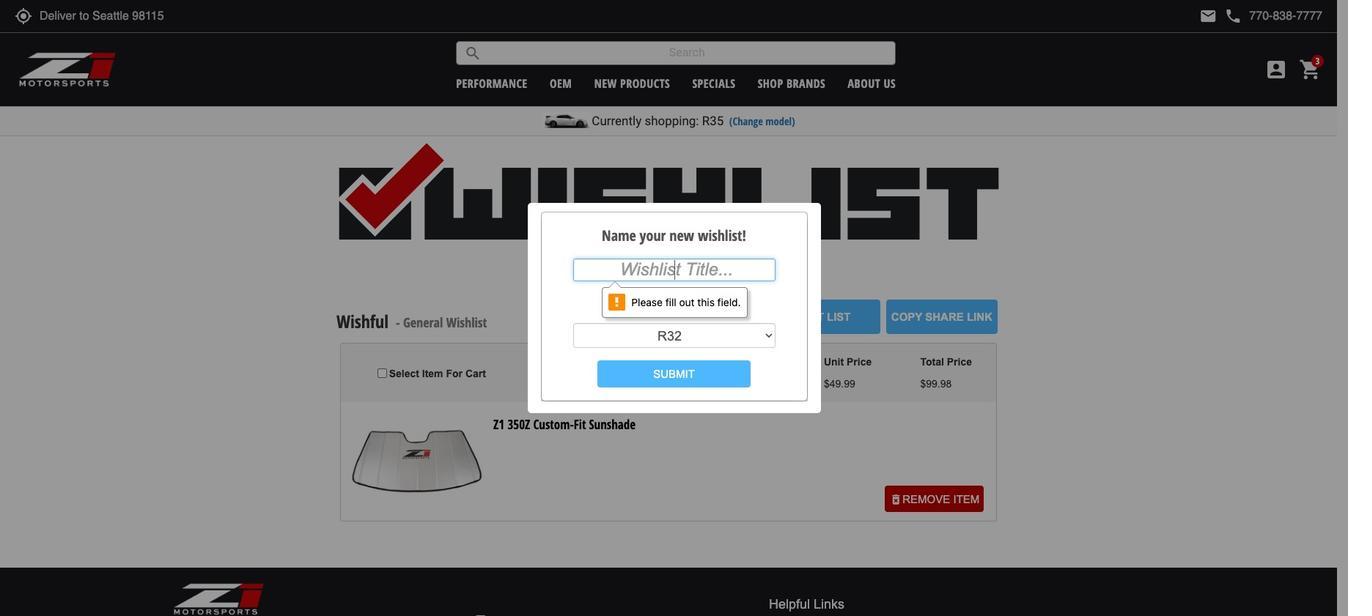 Task type: vqa. For each thing, say whether or not it's contained in the screenshot.
"Helpful Links"
yes



Task type: locate. For each thing, give the bounding box(es) containing it.
helpful links
[[769, 597, 845, 612]]

remove
[[903, 493, 950, 506]]

shopping_cart
[[1299, 58, 1323, 81]]

3
[[592, 367, 598, 379]]

custom-
[[533, 417, 574, 433]]

model)
[[766, 114, 795, 128]]

0 vertical spatial new
[[594, 75, 617, 91]]

for
[[446, 368, 463, 380]]

copy share link button
[[887, 300, 997, 334]]

item
[[645, 367, 666, 379], [422, 368, 443, 380]]

about
[[848, 75, 881, 91]]

share
[[925, 311, 964, 323]]

price for total price
[[947, 356, 972, 368]]

for?
[[715, 299, 735, 317]]

oem link
[[550, 75, 572, 91]]

name
[[602, 226, 636, 245]]

new right your
[[670, 226, 694, 245]]

price
[[847, 356, 872, 368], [947, 356, 972, 368]]

$49.99
[[824, 378, 855, 390]]

(change model) link
[[729, 114, 795, 128]]

price right total
[[947, 356, 972, 368]]

wishlist!
[[698, 226, 746, 245]]

copy share link
[[891, 311, 993, 323]]

price right unit
[[847, 356, 872, 368]]

r35
[[702, 114, 724, 128]]

new products
[[594, 75, 670, 91]]

-
[[396, 314, 400, 331]]

currently
[[592, 114, 642, 128]]

shop brands
[[758, 75, 826, 91]]

products
[[620, 75, 670, 91]]

shopping:
[[645, 114, 699, 128]]

1 price from the left
[[847, 356, 872, 368]]

fit
[[574, 417, 586, 433]]

None submit
[[598, 361, 751, 388]]

specials
[[692, 75, 736, 91]]

cart
[[465, 368, 486, 380]]

new
[[594, 75, 617, 91], [670, 226, 694, 245]]

1 horizontal spatial new
[[670, 226, 694, 245]]

copy
[[891, 311, 922, 323]]

item left quantity
[[645, 367, 666, 379]]

(change
[[729, 114, 763, 128]]

new up currently
[[594, 75, 617, 91]]

 Wishlist Title... text field
[[573, 259, 775, 281]]

name your new wishlist!
[[602, 226, 746, 245]]

2 price from the left
[[947, 356, 972, 368]]

item left for
[[422, 368, 443, 380]]

0 horizontal spatial price
[[847, 356, 872, 368]]

$99.98
[[920, 378, 952, 390]]

edit
[[799, 311, 824, 323]]

select item for cart
[[389, 368, 486, 380]]

search
[[464, 44, 482, 62]]

helpful
[[769, 597, 810, 612]]

is
[[663, 299, 671, 317]]

wishlist
[[446, 314, 487, 331]]

mail
[[1200, 7, 1217, 25]]

performance
[[456, 75, 528, 91]]

total price
[[920, 356, 972, 368]]

z1 company logo image
[[173, 583, 264, 617]]

None checkbox
[[377, 369, 387, 378]]

account_box
[[1265, 58, 1288, 81]]

delete_forever remove item
[[890, 493, 980, 506]]

item
[[953, 493, 980, 506]]

list
[[696, 299, 712, 317]]

1 horizontal spatial price
[[947, 356, 972, 368]]



Task type: describe. For each thing, give the bounding box(es) containing it.
edit list
[[799, 311, 851, 323]]

what car is this list for?
[[613, 299, 735, 317]]

phone link
[[1225, 7, 1323, 25]]

price for unit price
[[847, 356, 872, 368]]

z1 350z custom-fit sunshade
[[493, 417, 636, 433]]

1 horizontal spatial item
[[645, 367, 666, 379]]

wishful
[[336, 310, 388, 334]]

shop brands link
[[758, 75, 826, 91]]

about us
[[848, 75, 896, 91]]

select
[[389, 368, 419, 380]]

my_location
[[15, 7, 32, 25]]

car
[[644, 299, 659, 317]]

edit list button
[[769, 300, 880, 334]]

about us link
[[848, 75, 896, 91]]

phone
[[1225, 7, 1242, 25]]

0 horizontal spatial new
[[594, 75, 617, 91]]

unit
[[824, 356, 844, 368]]

1 vertical spatial new
[[670, 226, 694, 245]]

total
[[920, 356, 944, 368]]

what
[[613, 299, 641, 317]]

wishful - general wishlist
[[336, 310, 487, 334]]

item quantity
[[645, 367, 711, 379]]

350z
[[508, 417, 530, 433]]

oem
[[550, 75, 572, 91]]

quantity
[[669, 367, 711, 379]]

currently shopping: r35 (change model)
[[592, 114, 795, 128]]

performance link
[[456, 75, 528, 91]]

Search search field
[[482, 42, 895, 64]]

general
[[403, 314, 443, 331]]

mail link
[[1200, 7, 1217, 25]]

specials link
[[692, 75, 736, 91]]

list
[[827, 311, 851, 323]]

mail phone
[[1200, 7, 1242, 25]]

0 horizontal spatial item
[[422, 368, 443, 380]]

z1 motorsports logo image
[[18, 51, 117, 88]]

unit price
[[824, 356, 872, 368]]

your
[[640, 226, 666, 245]]

delete_forever
[[890, 493, 903, 506]]

us
[[884, 75, 896, 91]]

new products link
[[594, 75, 670, 91]]

links
[[814, 597, 845, 612]]

brands
[[787, 75, 826, 91]]

link
[[967, 311, 993, 323]]

z1 350z custom-fit sunshade link
[[493, 417, 636, 433]]

sunshade
[[589, 417, 636, 433]]

z1
[[493, 417, 505, 433]]

shop
[[758, 75, 783, 91]]

shopping_cart link
[[1295, 58, 1323, 81]]

this
[[674, 299, 693, 317]]

account_box link
[[1261, 58, 1292, 81]]



